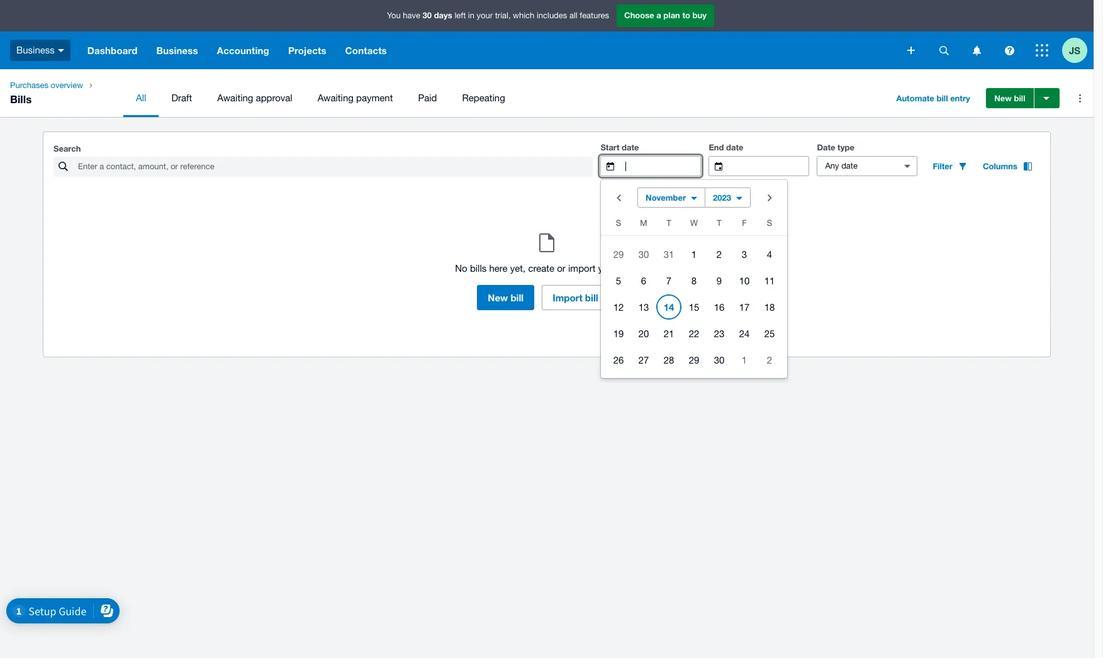 Task type: vqa. For each thing, say whether or not it's contained in the screenshot.
the End date
yes



Task type: describe. For each thing, give the bounding box(es) containing it.
fri nov 24 2023 cell
[[732, 321, 758, 346]]

new bill for new bill button within bills 'navigation'
[[995, 93, 1026, 103]]

awaiting for awaiting payment
[[318, 93, 354, 103]]

create
[[529, 263, 555, 274]]

all link
[[123, 79, 159, 117]]

menu inside bills 'navigation'
[[123, 79, 879, 117]]

2 business button from the left
[[147, 31, 208, 69]]

awaiting approval link
[[205, 79, 305, 117]]

yet,
[[511, 263, 526, 274]]

previous month image
[[606, 185, 632, 210]]

wed nov 01 2023 cell
[[682, 242, 707, 267]]

thu nov 23 2023 cell
[[707, 321, 732, 346]]

your inside you have 30 days left in your trial, which includes all features
[[477, 11, 493, 20]]

date
[[818, 142, 836, 152]]

5 row from the top
[[601, 321, 788, 347]]

f
[[743, 219, 747, 228]]

in
[[468, 11, 475, 20]]

w
[[691, 219, 698, 228]]

awaiting approval
[[217, 93, 293, 103]]

approval
[[256, 93, 293, 103]]

columns button
[[976, 156, 1041, 176]]

m
[[641, 219, 648, 228]]

accounting
[[217, 45, 269, 56]]

import bill button
[[542, 285, 609, 310]]

choose a plan to buy
[[625, 10, 707, 20]]

bills navigation
[[0, 69, 1094, 117]]

repeating
[[462, 93, 506, 103]]

wed nov 29 2023 cell
[[682, 348, 707, 373]]

Start date field
[[625, 157, 701, 176]]

thu nov 16 2023 cell
[[707, 295, 732, 320]]

draft link
[[159, 79, 205, 117]]

1 horizontal spatial your
[[599, 263, 617, 274]]

js button
[[1063, 31, 1094, 69]]

purchases overview link
[[5, 79, 88, 92]]

or
[[557, 263, 566, 274]]

4 row from the top
[[601, 294, 788, 321]]

thu nov 30 2023 cell
[[707, 348, 732, 373]]

date type
[[818, 142, 855, 152]]

here
[[490, 263, 508, 274]]

new inside bills 'navigation'
[[995, 93, 1013, 103]]

6 row from the top
[[601, 347, 788, 373]]

awaiting for awaiting approval
[[217, 93, 253, 103]]

which
[[513, 11, 535, 20]]

buy
[[693, 10, 707, 20]]

start
[[601, 142, 620, 152]]

purchases overview
[[10, 81, 83, 90]]

fri nov 10 2023 cell
[[732, 268, 758, 293]]

thu nov 02 2023 cell
[[707, 242, 732, 267]]

sat nov 18 2023 cell
[[758, 295, 788, 320]]

date for start date
[[622, 142, 640, 152]]

bill for automate bill entry popup button
[[937, 93, 949, 103]]

wed nov 15 2023 cell
[[682, 295, 707, 320]]

projects button
[[279, 31, 336, 69]]

to
[[683, 10, 691, 20]]

overview
[[51, 81, 83, 90]]

filter
[[933, 161, 953, 171]]

bills
[[470, 263, 487, 274]]

awaiting payment link
[[305, 79, 406, 117]]

1 vertical spatial new bill button
[[478, 285, 535, 310]]

navigation containing dashboard
[[78, 31, 899, 69]]

bill for new bill button within bills 'navigation'
[[1015, 93, 1026, 103]]

1 s from the left
[[616, 219, 622, 228]]

automate
[[897, 93, 935, 103]]

1 t from the left
[[667, 219, 672, 228]]

paid link
[[406, 79, 450, 117]]

business inside navigation
[[157, 45, 198, 56]]

columns
[[984, 161, 1018, 171]]



Task type: locate. For each thing, give the bounding box(es) containing it.
awaiting
[[217, 93, 253, 103], [318, 93, 354, 103]]

wed nov 08 2023 cell
[[682, 268, 707, 293]]

plan
[[664, 10, 681, 20]]

s
[[616, 219, 622, 228], [767, 219, 773, 228]]

your right in
[[477, 11, 493, 20]]

banner
[[0, 0, 1094, 69]]

1 horizontal spatial date
[[727, 142, 744, 152]]

row down wed nov 15 2023 cell
[[601, 321, 788, 347]]

0 horizontal spatial awaiting
[[217, 93, 253, 103]]

0 vertical spatial your
[[477, 11, 493, 20]]

1 business button from the left
[[0, 31, 78, 69]]

bill inside automate bill entry popup button
[[937, 93, 949, 103]]

awaiting left payment
[[318, 93, 354, 103]]

dashboard
[[87, 45, 138, 56]]

business up the purchases
[[16, 45, 55, 55]]

0 vertical spatial new bill
[[995, 93, 1026, 103]]

2 row from the top
[[601, 241, 788, 268]]

menu
[[123, 79, 879, 117]]

trial,
[[495, 11, 511, 20]]

s left 'm'
[[616, 219, 622, 228]]

new
[[995, 93, 1013, 103], [488, 292, 508, 304]]

0 vertical spatial new
[[995, 93, 1013, 103]]

row down wed nov 08 2023 cell
[[601, 294, 788, 321]]

group containing november
[[601, 180, 788, 378]]

search
[[54, 144, 81, 154]]

import bill
[[553, 292, 599, 304]]

tue nov 07 2023 cell
[[657, 268, 682, 293]]

business button up the 'purchases overview'
[[0, 31, 78, 69]]

sat nov 25 2023 cell
[[758, 321, 788, 346]]

fri nov 03 2023 cell
[[732, 242, 758, 267]]

1 vertical spatial new
[[488, 292, 508, 304]]

purchases
[[10, 81, 48, 90]]

you have 30 days left in your trial, which includes all features
[[387, 10, 610, 20]]

s right f
[[767, 219, 773, 228]]

sun nov 12 2023 cell
[[601, 295, 632, 320]]

wed nov 22 2023 cell
[[682, 321, 707, 346]]

projects
[[288, 45, 327, 56]]

fri nov 17 2023 cell
[[732, 295, 758, 320]]

row down wed nov 22 2023 cell
[[601, 347, 788, 373]]

0 horizontal spatial t
[[667, 219, 672, 228]]

new bill button inside bills 'navigation'
[[987, 88, 1034, 108]]

features
[[580, 11, 610, 20]]

1 horizontal spatial s
[[767, 219, 773, 228]]

contacts button
[[336, 31, 397, 69]]

0 horizontal spatial new
[[488, 292, 508, 304]]

business button up draft
[[147, 31, 208, 69]]

0 horizontal spatial date
[[622, 142, 640, 152]]

bill down yet,
[[511, 292, 524, 304]]

1 awaiting from the left
[[217, 93, 253, 103]]

3 row from the top
[[601, 268, 788, 294]]

0 horizontal spatial s
[[616, 219, 622, 228]]

new bill right entry
[[995, 93, 1026, 103]]

new bill button right entry
[[987, 88, 1034, 108]]

bills
[[10, 93, 32, 106]]

0 vertical spatial new bill button
[[987, 88, 1034, 108]]

accounting button
[[208, 31, 279, 69]]

new bill button down here
[[478, 285, 535, 310]]

new right entry
[[995, 93, 1013, 103]]

0 horizontal spatial new bill
[[488, 292, 524, 304]]

left
[[455, 11, 466, 20]]

dashboard link
[[78, 31, 147, 69]]

1 horizontal spatial new bill
[[995, 93, 1026, 103]]

filter button
[[926, 156, 976, 176]]

svg image
[[940, 46, 949, 55]]

overflow menu image
[[1068, 86, 1093, 111]]

tue nov 21 2023 cell
[[657, 321, 682, 346]]

choose
[[625, 10, 655, 20]]

group
[[601, 180, 788, 378]]

bills.
[[620, 263, 639, 274]]

tue nov 14 2023 cell
[[657, 295, 682, 320]]

1 row from the top
[[601, 215, 788, 236]]

days
[[434, 10, 453, 20]]

1 vertical spatial your
[[599, 263, 617, 274]]

30
[[423, 10, 432, 20]]

all
[[570, 11, 578, 20]]

business button
[[0, 31, 78, 69], [147, 31, 208, 69]]

awaiting left approval
[[217, 93, 253, 103]]

1 horizontal spatial awaiting
[[318, 93, 354, 103]]

date right the end in the right of the page
[[727, 142, 744, 152]]

automate bill entry button
[[889, 88, 978, 108]]

entry
[[951, 93, 971, 103]]

t
[[667, 219, 672, 228], [717, 219, 722, 228]]

mon nov 20 2023 cell
[[632, 321, 657, 346]]

bill inside import bill button
[[586, 292, 599, 304]]

2 s from the left
[[767, 219, 773, 228]]

new bill for bottom new bill button
[[488, 292, 524, 304]]

row up wed nov 08 2023 cell
[[601, 241, 788, 268]]

mon nov 13 2023 cell
[[632, 295, 657, 320]]

row
[[601, 215, 788, 236], [601, 241, 788, 268], [601, 268, 788, 294], [601, 294, 788, 321], [601, 321, 788, 347], [601, 347, 788, 373]]

date for end date
[[727, 142, 744, 152]]

bill right entry
[[1015, 93, 1026, 103]]

new down here
[[488, 292, 508, 304]]

all
[[136, 93, 146, 103]]

your
[[477, 11, 493, 20], [599, 263, 617, 274]]

end date
[[709, 142, 744, 152]]

row up wed nov 01 2023 cell
[[601, 215, 788, 236]]

1 date from the left
[[622, 142, 640, 152]]

0 horizontal spatial business
[[16, 45, 55, 55]]

1 horizontal spatial new bill button
[[987, 88, 1034, 108]]

a
[[657, 10, 662, 20]]

bill for bottom new bill button
[[511, 292, 524, 304]]

grid containing s
[[601, 215, 788, 373]]

paid
[[418, 93, 437, 103]]

sat nov 04 2023 cell
[[758, 242, 788, 267]]

your left bills.
[[599, 263, 617, 274]]

js
[[1070, 44, 1081, 56]]

no bills here yet, create or import your bills.
[[455, 263, 639, 274]]

new bill inside bills 'navigation'
[[995, 93, 1026, 103]]

Date type field
[[818, 157, 894, 176]]

automate bill entry
[[897, 93, 971, 103]]

awaiting payment
[[318, 93, 393, 103]]

svg image
[[1037, 44, 1049, 57], [973, 46, 981, 55], [1005, 46, 1015, 55], [908, 47, 916, 54], [58, 49, 64, 52]]

end
[[709, 142, 724, 152]]

sun nov 05 2023 cell
[[601, 268, 632, 293]]

banner containing js
[[0, 0, 1094, 69]]

bill for import bill button
[[586, 292, 599, 304]]

t left w
[[667, 219, 672, 228]]

new bill button
[[987, 88, 1034, 108], [478, 285, 535, 310]]

date
[[622, 142, 640, 152], [727, 142, 744, 152]]

2 awaiting from the left
[[318, 93, 354, 103]]

0 horizontal spatial your
[[477, 11, 493, 20]]

2023
[[714, 193, 732, 203]]

sun nov 26 2023 cell
[[601, 348, 632, 373]]

1 horizontal spatial t
[[717, 219, 722, 228]]

1 vertical spatial new bill
[[488, 292, 524, 304]]

menu containing all
[[123, 79, 879, 117]]

navigation
[[78, 31, 899, 69]]

1 horizontal spatial business button
[[147, 31, 208, 69]]

2 date from the left
[[727, 142, 744, 152]]

november
[[646, 193, 686, 203]]

new bill down here
[[488, 292, 524, 304]]

row containing s
[[601, 215, 788, 236]]

1 horizontal spatial business
[[157, 45, 198, 56]]

new bill
[[995, 93, 1026, 103], [488, 292, 524, 304]]

sat nov 11 2023 cell
[[758, 268, 788, 293]]

1 horizontal spatial new
[[995, 93, 1013, 103]]

mon nov 27 2023 cell
[[632, 348, 657, 373]]

payment
[[356, 93, 393, 103]]

grid
[[601, 215, 788, 373]]

business
[[16, 45, 55, 55], [157, 45, 198, 56]]

sun nov 19 2023 cell
[[601, 321, 632, 346]]

have
[[403, 11, 421, 20]]

next month image
[[758, 185, 783, 210]]

row group
[[601, 241, 788, 373]]

0 horizontal spatial business button
[[0, 31, 78, 69]]

no
[[455, 263, 468, 274]]

business up draft
[[157, 45, 198, 56]]

0 horizontal spatial new bill button
[[478, 285, 535, 310]]

Search field
[[77, 157, 593, 176]]

date right start
[[622, 142, 640, 152]]

bill
[[937, 93, 949, 103], [1015, 93, 1026, 103], [511, 292, 524, 304], [586, 292, 599, 304]]

draft
[[172, 93, 192, 103]]

tue nov 28 2023 cell
[[657, 348, 682, 373]]

mon nov 06 2023 cell
[[632, 268, 657, 293]]

thu nov 09 2023 cell
[[707, 268, 732, 293]]

start date
[[601, 142, 640, 152]]

you
[[387, 11, 401, 20]]

t left f
[[717, 219, 722, 228]]

contacts
[[345, 45, 387, 56]]

repeating link
[[450, 79, 518, 117]]

bill right the import
[[586, 292, 599, 304]]

bill left entry
[[937, 93, 949, 103]]

includes
[[537, 11, 568, 20]]

import
[[553, 292, 583, 304]]

import
[[569, 263, 596, 274]]

End date field
[[733, 157, 809, 176]]

row up wed nov 15 2023 cell
[[601, 268, 788, 294]]

2 t from the left
[[717, 219, 722, 228]]

type
[[838, 142, 855, 152]]



